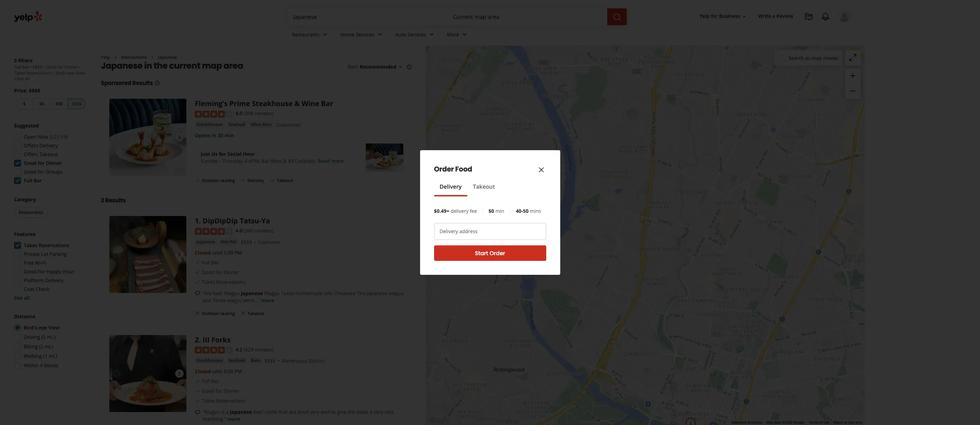 Task type: vqa. For each thing, say whether or not it's contained in the screenshot.
2 Results Results
yes



Task type: describe. For each thing, give the bounding box(es) containing it.
4-
[[244, 158, 249, 164]]

opens
[[195, 132, 210, 139]]

16 checkmark v2 image for full bar
[[195, 379, 200, 385]]

view inside option group
[[48, 325, 60, 331]]

sponsored
[[101, 79, 131, 87]]

seafood link for 4.0 (398 reviews)
[[227, 121, 247, 128]]

4.2
[[236, 347, 242, 353]]

(398
[[244, 110, 254, 117]]

next image for 1 . dipdipdip tatsu-ya
[[175, 251, 184, 259]]

us
[[212, 151, 218, 157]]

wine bars link
[[250, 121, 273, 128]]

bird's- inside 5 filters full bar • $$$$ • good for dinner • takes reservations • bird's-eye view clear all
[[55, 70, 68, 76]]

4 star rating image for 4.0 (398 reviews)
[[195, 111, 233, 118]]

yelp for yelp link
[[101, 54, 110, 60]]

takeout right 16 close v2 image
[[248, 311, 264, 317]]

$$
[[39, 101, 44, 107]]

0 horizontal spatial texas
[[213, 297, 226, 304]]

0 vertical spatial texas
[[281, 290, 294, 297]]

more link for iii forks
[[227, 416, 240, 423]]

closed for dipdipdip tatsu-ya
[[195, 249, 211, 256]]

takeout inside tab list
[[473, 183, 495, 191]]

outdoor seating for takeout
[[202, 311, 235, 317]]

$$$$ inside 5 filters full bar • $$$$ • good for dinner • takes reservations • bird's-eye view clear all
[[33, 64, 42, 70]]

$$$$ right price:
[[29, 87, 40, 94]]

1 vertical spatial restaurants
[[121, 54, 147, 60]]

all inside 5 filters full bar • $$$$ • good for dinner • takes reservations • bird's-eye view clear all
[[25, 76, 30, 82]]

marbling."
[[203, 416, 226, 423]]

as
[[805, 55, 810, 61]]

driving
[[24, 334, 40, 341]]

order food dialog
[[0, 0, 980, 426]]

terms of use link
[[809, 421, 830, 425]]

bars inside wine bars button
[[263, 122, 272, 128]]

©2023
[[782, 421, 793, 425]]

map for search
[[812, 55, 822, 61]]

0 vertical spatial takes reservations
[[24, 242, 69, 249]]

terms
[[809, 421, 819, 425]]

filters
[[18, 57, 33, 64]]

good inside 5 filters full bar • $$$$ • good for dinner • takes reservations • bird's-eye view clear all
[[46, 64, 57, 70]]

keyboard shortcuts
[[732, 421, 762, 425]]

1 horizontal spatial wagyu
[[389, 290, 403, 297]]

driving (5 mi.)
[[24, 334, 55, 341]]

4.2 (629 reviews)
[[236, 347, 274, 353]]

mi.) for biking (2 mi.)
[[45, 343, 53, 350]]

0 horizontal spatial japanese link
[[158, 54, 177, 60]]

"wagyu
[[203, 409, 220, 416]]

1 reviews) from the top
[[255, 110, 274, 117]]

warehouse district
[[282, 358, 325, 365]]

3:25
[[49, 134, 59, 140]]

hot pot
[[221, 239, 237, 245]]

16 close v2 image
[[241, 311, 246, 316]]

for up is at bottom left
[[216, 388, 222, 395]]

map for report
[[848, 421, 855, 425]]

biking
[[24, 343, 38, 350]]

0 horizontal spatial map
[[202, 60, 222, 72]]

24 chevron down v2 image for auto services
[[427, 30, 436, 39]]

4.0 for 4.0 (380 reviews)
[[236, 228, 242, 234]]

crestview
[[258, 239, 280, 246]]

2 for 2 . iii forks
[[195, 335, 199, 345]]

0 vertical spatial group
[[845, 68, 861, 99]]

full bar for 1
[[202, 259, 219, 266]]

for up "had:"
[[216, 269, 222, 276]]

$$$$ down (380
[[241, 239, 252, 246]]

min inside order food dialog
[[496, 208, 504, 215]]

order inside button
[[490, 249, 505, 257]]

group containing features
[[12, 231, 87, 302]]

delivery
[[451, 208, 469, 215]]

bars link
[[250, 358, 262, 365]]

reservations up "we had: wagyu japanese
[[216, 279, 246, 286]]

the
[[357, 290, 366, 297]]

for left the groups at left
[[38, 169, 44, 175]]

forks
[[211, 335, 231, 345]]

$0 min
[[489, 208, 504, 215]]

$ button
[[15, 98, 33, 109]]

lot
[[41, 251, 48, 258]]

cattle
[[265, 409, 277, 416]]

40-50 mins
[[516, 208, 541, 215]]

biking (2 mi.)
[[24, 343, 53, 350]]

japanese inside button
[[196, 239, 215, 245]]

use
[[824, 421, 830, 425]]

user actions element
[[694, 9, 861, 52]]

tatsu-
[[240, 216, 262, 226]]

previous image for 4.0 (380 reviews)
[[112, 251, 121, 259]]

0 horizontal spatial min
[[225, 132, 234, 139]]

delivery down 6pm,
[[248, 178, 264, 184]]

cocktails
[[295, 158, 315, 164]]

"we
[[203, 290, 212, 297]]

yelp for business
[[700, 13, 740, 19]]

dinner inside group
[[46, 160, 62, 166]]

$0
[[489, 208, 494, 215]]

steakhouses button for 4.2
[[195, 358, 224, 365]]

0 vertical spatial iii forks image
[[109, 335, 186, 413]]

seating for delivery
[[220, 178, 235, 184]]

more for 1 . dipdipdip tatsu-ya
[[261, 297, 274, 304]]

$$ button
[[33, 98, 50, 109]]

$$$
[[56, 101, 63, 107]]

for down offers takeout
[[38, 160, 45, 166]]

16 chevron down v2 image
[[742, 14, 747, 19]]

1 vertical spatial all
[[24, 295, 30, 301]]

japanese in the current map area
[[101, 60, 243, 72]]

2 results
[[101, 197, 126, 205]]

reservations up parking
[[39, 242, 69, 249]]

takeout down $9
[[277, 178, 293, 184]]

view inside 5 filters full bar • $$$$ • good for dinner • takes reservations • bird's-eye view clear all
[[76, 70, 85, 76]]

fleming's prime steakhouse & wine bar
[[195, 99, 333, 108]]

dipdipdip tatsu-ya image
[[109, 216, 186, 293]]

search
[[789, 55, 804, 61]]

report
[[834, 421, 844, 425]]

start
[[475, 249, 488, 257]]

1 vertical spatial wagyu
[[227, 297, 242, 304]]

35
[[218, 132, 223, 139]]

good for dinner for 1 . dipdipdip tatsu-ya
[[202, 269, 239, 276]]

& inside just us for social hour sunday - thursday 4-6pm, bar bites & $9 cocktails read more
[[283, 158, 287, 164]]

1 horizontal spatial wine
[[302, 99, 319, 108]]

a inside beef cattle that are bred very well to give the steak a very nice marbling."
[[370, 409, 372, 416]]

restaurants for restaurants link to the top
[[292, 31, 320, 38]]

24 chevron down v2 image for more
[[461, 30, 469, 39]]

1 vertical spatial 16 info v2 image
[[154, 80, 160, 86]]

for inside just us for social hour sunday - thursday 4-6pm, bar bites & $9 cocktails read more
[[219, 151, 226, 157]]

5
[[14, 57, 17, 64]]

groups
[[46, 169, 62, 175]]

full down the japanese button
[[202, 259, 210, 266]]

seating for takeout
[[220, 311, 235, 317]]

suggested
[[14, 122, 39, 129]]

for inside button
[[711, 13, 718, 19]]

features
[[14, 231, 35, 238]]

16 speech v2 image
[[195, 410, 200, 416]]

business categories element
[[287, 25, 851, 46]]

platform
[[24, 277, 44, 284]]

2 for 2 results
[[101, 197, 104, 205]]

4
[[40, 362, 43, 369]]

$
[[23, 101, 26, 107]]

outdoor for takeout
[[202, 311, 219, 317]]

read
[[318, 158, 330, 164]]

delivery down "happy"
[[45, 277, 63, 284]]

40-
[[516, 208, 523, 215]]

map data ©2023 google
[[766, 421, 805, 425]]

data
[[774, 421, 781, 425]]

distance
[[14, 313, 35, 320]]

$$$ button
[[50, 98, 68, 109]]

homemade
[[295, 290, 322, 297]]

in for opens
[[212, 132, 216, 139]]

map
[[766, 421, 773, 425]]

1 16 checkmark v2 image from the top
[[195, 178, 200, 183]]

steakhouses link for 4.0
[[195, 121, 224, 128]]

. for 1
[[199, 216, 201, 226]]

full bar for 2
[[202, 378, 219, 385]]

private
[[24, 251, 40, 258]]

good for happy hour
[[24, 268, 74, 275]]

next image for 2 . iii forks
[[175, 370, 184, 378]]

order food
[[434, 164, 472, 174]]

2 16 checkmark v2 image from the top
[[195, 260, 200, 265]]

4 16 checkmark v2 image from the top
[[195, 389, 200, 394]]

mi.) for walking (1 mi.)
[[49, 353, 57, 360]]

japanese button
[[195, 239, 217, 246]]

pm inside group
[[60, 134, 68, 140]]

the inside beef cattle that are bred very well to give the steak a very nice marbling."
[[347, 409, 355, 416]]

dinner inside 5 filters full bar • $$$$ • good for dinner • takes reservations • bird's-eye view clear all
[[65, 64, 78, 70]]

$9
[[288, 158, 294, 164]]

$$$$ right "bars" link
[[264, 358, 276, 365]]

takes inside group
[[24, 242, 37, 249]]

warehouse
[[282, 358, 308, 365]]

report a map error link
[[834, 421, 863, 425]]

write a review
[[758, 13, 794, 19]]

4.0 for 4.0 (398 reviews)
[[236, 110, 242, 117]]

steakhouses link for 4.2
[[195, 358, 224, 365]]

2 very from the left
[[374, 409, 383, 416]]

16 speech v2 image
[[195, 291, 200, 297]]

takeout inside group
[[39, 151, 58, 158]]

restaurants button
[[14, 208, 48, 218]]

0 horizontal spatial hour
[[63, 268, 74, 275]]

(629
[[244, 347, 254, 353]]

mi.) for driving (5 mi.)
[[47, 334, 55, 341]]

to
[[331, 409, 336, 416]]

2 . iii forks
[[195, 335, 231, 345]]

wine inside wine bars button
[[251, 122, 262, 128]]

google image
[[428, 416, 451, 426]]

dipdipdip tatsu-ya link
[[203, 216, 270, 226]]

results for 2 results
[[105, 197, 126, 205]]

more
[[447, 31, 459, 38]]



Task type: locate. For each thing, give the bounding box(es) containing it.
0 vertical spatial more link
[[261, 297, 274, 304]]

2 16 chevron right v2 image from the left
[[150, 55, 155, 60]]

just us for social hour sunday - thursday 4-6pm, bar bites & $9 cocktails read more
[[201, 151, 344, 164]]

1 vertical spatial seating
[[220, 311, 235, 317]]

good for dinner up good for groups
[[24, 160, 62, 166]]

1 vertical spatial order
[[490, 249, 505, 257]]

0 vertical spatial 4 star rating image
[[195, 111, 233, 118]]

2 wagyu from the left
[[264, 290, 280, 297]]

outdoor for delivery
[[202, 178, 219, 184]]

0 vertical spatial bird's-
[[55, 70, 68, 76]]

0 vertical spatial good for dinner
[[24, 160, 62, 166]]

takes up private
[[24, 242, 37, 249]]

. for 2
[[199, 335, 201, 345]]

1 vertical spatial results
[[105, 197, 126, 205]]

clear all link
[[14, 76, 30, 82]]

1 steakhouses link from the top
[[195, 121, 224, 128]]

bites
[[271, 158, 282, 164]]

full bar up "wagyu
[[202, 378, 219, 385]]

prime
[[229, 99, 250, 108]]

price: $$$$
[[14, 87, 40, 94]]

seafood button
[[227, 121, 247, 128], [227, 358, 247, 365]]

slideshow element for 2
[[109, 335, 186, 413]]

bars button
[[250, 358, 262, 365]]

1 seafood button from the top
[[227, 121, 247, 128]]

1 vertical spatial more link
[[227, 416, 240, 423]]

1 very from the left
[[310, 409, 320, 416]]

5:00 for tatsu-
[[224, 249, 234, 256]]

iii forks image inside map region
[[684, 417, 698, 426]]

nice
[[385, 409, 394, 416]]

steakhouses link down 4.2 star rating image
[[195, 358, 224, 365]]

0 horizontal spatial bird's-
[[24, 325, 39, 331]]

walking (1 mi.)
[[24, 353, 57, 360]]

1 wagyu from the left
[[224, 290, 240, 297]]

0 vertical spatial in
[[144, 60, 152, 72]]

iii
[[203, 335, 210, 345]]

0 vertical spatial eye
[[68, 70, 75, 76]]

mi.) right (5
[[47, 334, 55, 341]]

hour up 4-
[[243, 151, 255, 157]]

1 horizontal spatial &
[[295, 99, 300, 108]]

1 vertical spatial until
[[212, 369, 223, 375]]

0 horizontal spatial wine
[[251, 122, 262, 128]]

0 vertical spatial closed until 5:00 pm
[[195, 249, 242, 256]]

0 vertical spatial results
[[132, 79, 153, 87]]

24 chevron down v2 image inside auto services link
[[427, 30, 436, 39]]

0 vertical spatial mi.)
[[47, 334, 55, 341]]

services
[[356, 31, 374, 38], [407, 31, 426, 38]]

more for 2 . iii forks
[[227, 416, 240, 423]]

for
[[38, 268, 45, 275]]

seating left 16 close v2 image
[[220, 311, 235, 317]]

map left area
[[202, 60, 222, 72]]

fleming's prime steakhouse & wine bar image
[[109, 99, 186, 176]]

2 previous image from the top
[[112, 251, 121, 259]]

4 star rating image
[[195, 111, 233, 118], [195, 228, 233, 235]]

yelp left 'business'
[[700, 13, 710, 19]]

1 next image from the top
[[175, 133, 184, 142]]

2 steakhouses from the top
[[196, 358, 223, 364]]

tab list containing delivery
[[434, 183, 501, 197]]

0 vertical spatial steakhouses button
[[195, 121, 224, 128]]

for up price: $$$$ group
[[58, 64, 63, 70]]

$$$$ inside 'button'
[[72, 101, 81, 107]]

check
[[36, 286, 49, 293]]

hour inside just us for social hour sunday - thursday 4-6pm, bar bites & $9 cocktails read more
[[243, 151, 255, 157]]

pm down "pot"
[[235, 249, 242, 256]]

open now 3:25 pm
[[24, 134, 68, 140]]

outdoor seating down and
[[202, 311, 235, 317]]

1 vertical spatial seafood button
[[227, 358, 247, 365]]

1 horizontal spatial bars
[[263, 122, 272, 128]]

bar inside just us for social hour sunday - thursday 4-6pm, bar bites & $9 cocktails read more
[[262, 158, 269, 164]]

closed until 5:00 pm down hot
[[195, 249, 242, 256]]

1 vertical spatial eye
[[39, 325, 47, 331]]

4.2 star rating image
[[195, 347, 233, 354]]

a right write
[[773, 13, 775, 19]]

view up the driving (5 mi.)
[[48, 325, 60, 331]]

in up sponsored results
[[144, 60, 152, 72]]

1 vertical spatial slideshow element
[[109, 216, 186, 293]]

all
[[25, 76, 30, 82], [24, 295, 30, 301]]

japanese inside wagyu texas homemade tofu omakase the japanese wagyu and texas wagyu were..."
[[367, 290, 387, 297]]

more down "wagyu is a japanese
[[227, 416, 240, 423]]

24 chevron down v2 image right more
[[461, 30, 469, 39]]

more inside just us for social hour sunday - thursday 4-6pm, bar bites & $9 cocktails read more
[[331, 158, 344, 164]]

16 checkmark v2 image up 16 speech v2 icon
[[195, 280, 200, 285]]

auto services
[[395, 31, 426, 38]]

in for japanese
[[144, 60, 152, 72]]

0 vertical spatial offers
[[24, 142, 38, 149]]

closed down 4.2 star rating image
[[195, 369, 211, 375]]

2 seating from the top
[[220, 311, 235, 317]]

services left 24 chevron down v2 icon
[[356, 31, 374, 38]]

until for iii
[[212, 369, 223, 375]]

order right the start
[[490, 249, 505, 257]]

1 vertical spatial yelp
[[101, 54, 110, 60]]

zoom in image
[[849, 71, 857, 80]]

a inside write a review link
[[773, 13, 775, 19]]

within
[[24, 362, 39, 369]]

0 horizontal spatial 16 info v2 image
[[154, 80, 160, 86]]

5 filters full bar • $$$$ • good for dinner • takes reservations • bird's-eye view clear all
[[14, 57, 85, 82]]

0 horizontal spatial more link
[[227, 416, 240, 423]]

1 vertical spatial the
[[347, 409, 355, 416]]

0 horizontal spatial order
[[434, 164, 454, 174]]

social
[[227, 151, 242, 157]]

1
[[195, 216, 199, 226]]

0 vertical spatial yelp
[[700, 13, 710, 19]]

0 vertical spatial seafood button
[[227, 121, 247, 128]]

2 24 chevron down v2 image from the left
[[427, 30, 436, 39]]

mi.) right (1
[[49, 353, 57, 360]]

16 info v2 image
[[407, 64, 412, 70], [154, 80, 160, 86]]

0 vertical spatial outdoor
[[202, 178, 219, 184]]

6pm,
[[249, 158, 260, 164]]

the
[[154, 60, 168, 72], [347, 409, 355, 416]]

takes reservations up private lot parking
[[24, 242, 69, 249]]

bar inside 5 filters full bar • $$$$ • good for dinner • takes reservations • bird's-eye view clear all
[[22, 64, 29, 70]]

2 . from the top
[[199, 335, 201, 345]]

services for auto services
[[407, 31, 426, 38]]

2 outdoor seating from the top
[[202, 311, 235, 317]]

2 offers from the top
[[24, 151, 38, 158]]

closed down the japanese button
[[195, 249, 211, 256]]

outdoor seating
[[202, 178, 235, 184], [202, 311, 235, 317]]

24 chevron down v2 image for restaurants
[[321, 30, 329, 39]]

beef cattle that are bred very well to give the steak a very nice marbling."
[[203, 409, 394, 423]]

. left iii
[[199, 335, 201, 345]]

steakhouses down 4.2 star rating image
[[196, 358, 223, 364]]

1 horizontal spatial in
[[212, 132, 216, 139]]

more link down "wagyu is a japanese
[[227, 416, 240, 423]]

16 checkmark v2 image down 4-
[[241, 178, 246, 183]]

0 vertical spatial hour
[[243, 151, 255, 157]]

"we had: wagyu japanese
[[203, 290, 263, 297]]

0 vertical spatial previous image
[[112, 133, 121, 142]]

1 16 chevron right v2 image from the left
[[113, 55, 118, 60]]

1 vertical spatial seafood
[[228, 358, 245, 364]]

1 vertical spatial view
[[48, 325, 60, 331]]

outdoor seating for delivery
[[202, 178, 235, 184]]

restaurants inside business categories 'element'
[[292, 31, 320, 38]]

for inside 5 filters full bar • $$$$ • good for dinner • takes reservations • bird's-eye view clear all
[[58, 64, 63, 70]]

1 closed from the top
[[195, 249, 211, 256]]

offers for offers delivery
[[24, 142, 38, 149]]

-
[[219, 158, 221, 164]]

start order button
[[434, 246, 546, 261]]

free wi-fi
[[24, 260, 46, 266]]

keyboard
[[732, 421, 746, 425]]

0 vertical spatial more
[[331, 158, 344, 164]]

a right is at bottom left
[[226, 409, 229, 416]]

group
[[845, 68, 861, 99], [12, 122, 87, 186], [12, 231, 87, 302]]

1 previous image from the top
[[112, 133, 121, 142]]

google
[[794, 421, 805, 425]]

takes inside 5 filters full bar • $$$$ • good for dinner • takes reservations • bird's-eye view clear all
[[14, 70, 25, 76]]

bars inside bars button
[[251, 358, 260, 364]]

full bar down the japanese button
[[202, 259, 219, 266]]

$0.49+ delivery fee
[[434, 208, 477, 215]]

good for dinner up is at bottom left
[[202, 388, 239, 395]]

pm for 1 . dipdipdip tatsu-ya
[[235, 249, 242, 256]]

next image
[[175, 133, 184, 142], [175, 251, 184, 259], [175, 370, 184, 378]]

all right the see at the left of the page
[[24, 295, 30, 301]]

0 horizontal spatial 2
[[101, 197, 104, 205]]

16 close v2 image
[[195, 311, 200, 316]]

fleming's prime steakhouse & wine bar image
[[707, 419, 721, 426]]

1 horizontal spatial more link
[[261, 297, 274, 304]]

wine
[[302, 99, 319, 108], [251, 122, 262, 128]]

5 16 checkmark v2 image from the top
[[195, 399, 200, 404]]

4 star rating image down the fleming's
[[195, 111, 233, 118]]

takes reservations for 2 . iii forks
[[202, 398, 246, 405]]

2 vertical spatial takes reservations
[[202, 398, 246, 405]]

0 horizontal spatial wagyu
[[227, 297, 242, 304]]

1 vertical spatial reviews)
[[255, 228, 274, 234]]

category group
[[13, 196, 87, 219]]

1 horizontal spatial services
[[407, 31, 426, 38]]

until down 4.2 star rating image
[[212, 369, 223, 375]]

0 horizontal spatial iii forks image
[[109, 335, 186, 413]]

1 outdoor seating from the top
[[202, 178, 235, 184]]

tab list inside order food dialog
[[434, 183, 501, 197]]

1 vertical spatial closed until 5:00 pm
[[195, 369, 242, 375]]

0 vertical spatial restaurants link
[[287, 25, 335, 46]]

1 vertical spatial restaurants link
[[121, 54, 147, 60]]

(380
[[244, 228, 254, 234]]

zoom out image
[[849, 87, 857, 95]]

2 reviews) from the top
[[255, 228, 274, 234]]

pm down "4.2"
[[235, 369, 242, 375]]

24 chevron down v2 image
[[321, 30, 329, 39], [427, 30, 436, 39], [461, 30, 469, 39]]

1 vertical spatial seafood link
[[227, 358, 247, 365]]

min right $0
[[496, 208, 504, 215]]

hour
[[243, 151, 255, 157], [63, 268, 74, 275]]

dipdipdip
[[203, 216, 238, 226]]

16 checkmark v2 image for delivery
[[241, 178, 246, 183]]

1 vertical spatial more
[[261, 297, 274, 304]]

good for dinner for 2 . iii forks
[[202, 388, 239, 395]]

delivery down open now 3:25 pm
[[39, 142, 58, 149]]

1 horizontal spatial 24 chevron down v2 image
[[427, 30, 436, 39]]

steakhouses button for 4.0
[[195, 121, 224, 128]]

0 vertical spatial full bar
[[24, 177, 42, 184]]

1 24 chevron down v2 image from the left
[[321, 30, 329, 39]]

0 vertical spatial all
[[25, 76, 30, 82]]

16 chevron right v2 image for japanese
[[150, 55, 155, 60]]

view up $$$$ 'button'
[[76, 70, 85, 76]]

16 checkmark v2 image
[[195, 178, 200, 183], [195, 260, 200, 265], [195, 270, 200, 275], [195, 389, 200, 394], [195, 399, 200, 404]]

previous image
[[112, 370, 121, 378]]

takeout down offers delivery
[[39, 151, 58, 158]]

2 closed from the top
[[195, 369, 211, 375]]

reviews)
[[255, 110, 274, 117], [255, 228, 274, 234], [255, 347, 274, 353]]

2 vertical spatial good for dinner
[[202, 388, 239, 395]]

steakhouses link up 'opens in 35 min'
[[195, 121, 224, 128]]

full bar down good for groups
[[24, 177, 42, 184]]

keyboard shortcuts button
[[732, 421, 762, 426]]

0 vertical spatial 4.0
[[236, 110, 242, 117]]

1 vertical spatial bird's-
[[24, 325, 39, 331]]

reviews) down fleming's prime steakhouse & wine bar at the left of the page
[[255, 110, 274, 117]]

2 horizontal spatial map
[[848, 421, 855, 425]]

16 checkmark v2 image for takes reservations
[[195, 280, 200, 285]]

3 24 chevron down v2 image from the left
[[461, 30, 469, 39]]

0 vertical spatial 2
[[101, 197, 104, 205]]

ya
[[262, 216, 270, 226]]

map region
[[382, 5, 920, 426]]

search image
[[613, 13, 621, 21]]

full up "wagyu
[[202, 378, 210, 385]]

takes down 5 on the left top of the page
[[14, 70, 25, 76]]

0 vertical spatial .
[[199, 216, 201, 226]]

write a review link
[[756, 10, 796, 23]]

2 services from the left
[[407, 31, 426, 38]]

1 steakhouses button from the top
[[195, 121, 224, 128]]

reservations inside 5 filters full bar • $$$$ • good for dinner • takes reservations • bird's-eye view clear all
[[26, 70, 52, 76]]

yelp for yelp for business
[[700, 13, 710, 19]]

restaurants inside button
[[19, 210, 43, 216]]

all right clear
[[25, 76, 30, 82]]

0 vertical spatial the
[[154, 60, 168, 72]]

restaurants for restaurants button
[[19, 210, 43, 216]]

takes reservations up is at bottom left
[[202, 398, 246, 405]]

clear
[[14, 76, 24, 82]]

takes up "wagyu
[[202, 398, 215, 405]]

reservations up "wagyu is a japanese
[[216, 398, 246, 405]]

seafood link down (398
[[227, 121, 247, 128]]

1 outdoor from the top
[[202, 178, 219, 184]]

food
[[455, 164, 472, 174]]

1 horizontal spatial restaurants link
[[287, 25, 335, 46]]

map right as
[[812, 55, 822, 61]]

1 vertical spatial 2
[[195, 335, 199, 345]]

2 steakhouses button from the top
[[195, 358, 224, 365]]

bird's- inside option group
[[24, 325, 39, 331]]

1 vertical spatial steakhouses
[[196, 358, 223, 364]]

offers for offers takeout
[[24, 151, 38, 158]]

4.0 left (380
[[236, 228, 242, 234]]

results for sponsored results
[[132, 79, 153, 87]]

0 horizontal spatial wagyu
[[224, 290, 240, 297]]

1 horizontal spatial min
[[496, 208, 504, 215]]

seafood link for 4.2 (629 reviews)
[[227, 358, 247, 365]]

slideshow element for 1
[[109, 216, 186, 293]]

Order delivery text field
[[434, 223, 546, 240]]

None search field
[[288, 8, 628, 25]]

1 seafood from the top
[[228, 122, 245, 128]]

mi.) right (2
[[45, 343, 53, 350]]

2 next image from the top
[[175, 251, 184, 259]]

0 horizontal spatial bars
[[251, 358, 260, 364]]

outdoor down 'sunday' on the top left
[[202, 178, 219, 184]]

the left current
[[154, 60, 168, 72]]

slideshow element
[[109, 99, 186, 176], [109, 216, 186, 293], [109, 335, 186, 413]]

a right steak
[[370, 409, 372, 416]]

bird's- up driving
[[24, 325, 39, 331]]

16 info v2 image down japanese in the current map area
[[154, 80, 160, 86]]

1 vertical spatial .
[[199, 335, 201, 345]]

16 chevron right v2 image for restaurants
[[113, 55, 118, 60]]

steakhouses for 4.0
[[196, 122, 223, 128]]

offers down offers delivery
[[24, 151, 38, 158]]

seafood for 4.2
[[228, 358, 245, 364]]

2 4.0 from the top
[[236, 228, 242, 234]]

0 horizontal spatial in
[[144, 60, 152, 72]]

2 5:00 from the top
[[224, 369, 234, 375]]

$0.49+
[[434, 208, 450, 215]]

full inside 5 filters full bar • $$$$ • good for dinner • takes reservations • bird's-eye view clear all
[[14, 64, 21, 70]]

3 16 checkmark v2 image from the top
[[195, 270, 200, 275]]

wagyu
[[224, 290, 240, 297], [264, 290, 280, 297]]

yelp for business button
[[697, 10, 750, 23]]

more link for dipdipdip tatsu-ya
[[261, 297, 274, 304]]

1 vertical spatial steakhouses button
[[195, 358, 224, 365]]

eye inside 5 filters full bar • $$$$ • good for dinner • takes reservations • bird's-eye view clear all
[[68, 70, 75, 76]]

delivery inside order food dialog
[[440, 183, 462, 191]]

group containing suggested
[[12, 122, 87, 186]]

16 chevron right v2 image
[[113, 55, 118, 60], [150, 55, 155, 60]]

full down good for groups
[[24, 177, 32, 184]]

1 horizontal spatial iii forks image
[[684, 417, 698, 426]]

2 vertical spatial mi.)
[[49, 353, 57, 360]]

view
[[76, 70, 85, 76], [48, 325, 60, 331]]

1 services from the left
[[356, 31, 374, 38]]

in left 35
[[212, 132, 216, 139]]

outdoor seating down -
[[202, 178, 235, 184]]

0 vertical spatial 5:00
[[224, 249, 234, 256]]

(5
[[41, 334, 46, 341]]

reviews) for forks
[[255, 347, 274, 353]]

iii forks image
[[109, 335, 186, 413], [684, 417, 698, 426]]

0 vertical spatial restaurants
[[292, 31, 320, 38]]

previous image for 4.0 (398 reviews)
[[112, 133, 121, 142]]

2 4 star rating image from the top
[[195, 228, 233, 235]]

a right report
[[845, 421, 847, 425]]

3 slideshow element from the top
[[109, 335, 186, 413]]

review
[[777, 13, 794, 19]]

reservations
[[26, 70, 52, 76], [39, 242, 69, 249], [216, 279, 246, 286], [216, 398, 246, 405]]

3 next image from the top
[[175, 370, 184, 378]]

yelp up sponsored in the left top of the page
[[101, 54, 110, 60]]

1 slideshow element from the top
[[109, 99, 186, 176]]

2 vertical spatial restaurants
[[19, 210, 43, 216]]

1 4 star rating image from the top
[[195, 111, 233, 118]]

2 vertical spatial full bar
[[202, 378, 219, 385]]

beef
[[253, 409, 263, 416]]

1 horizontal spatial 16 info v2 image
[[407, 64, 412, 70]]

takes reservations up "had:"
[[202, 279, 246, 286]]

expand map image
[[849, 53, 857, 62]]

2 vertical spatial more
[[227, 416, 240, 423]]

services right auto
[[407, 31, 426, 38]]

1 closed until 5:00 pm from the top
[[195, 249, 242, 256]]

2 slideshow element from the top
[[109, 216, 186, 293]]

home services link
[[335, 25, 390, 46]]

wagyu texas homemade tofu omakase the japanese wagyu and texas wagyu were..."
[[203, 290, 403, 304]]

now
[[38, 134, 48, 140]]

0 horizontal spatial yelp
[[101, 54, 110, 60]]

24 chevron down v2 image inside more link
[[461, 30, 469, 39]]

steakhouses button down 4.2 star rating image
[[195, 358, 224, 365]]

seafood
[[228, 122, 245, 128], [228, 358, 245, 364]]

tofu
[[324, 290, 333, 297]]

more right were..."
[[261, 297, 274, 304]]

seafood for 4.0
[[228, 122, 245, 128]]

wagyu inside wagyu texas homemade tofu omakase the japanese wagyu and texas wagyu were..."
[[264, 290, 280, 297]]

5:00 down 4.2 star rating image
[[224, 369, 234, 375]]

downtown
[[276, 122, 301, 128]]

2 outdoor from the top
[[202, 311, 219, 317]]

2 vertical spatial pm
[[235, 369, 242, 375]]

until for dipdipdip
[[212, 249, 223, 256]]

2 seafood button from the top
[[227, 358, 247, 365]]

seafood button for 4.0
[[227, 121, 247, 128]]

seafood button for 4.2
[[227, 358, 247, 365]]

start order
[[475, 249, 505, 257]]

$$$$ button
[[68, 98, 86, 109]]

wagyu down "we had: wagyu japanese
[[227, 297, 242, 304]]

moves
[[823, 55, 838, 61]]

outdoor
[[202, 178, 219, 184], [202, 311, 219, 317]]

0 horizontal spatial 24 chevron down v2 image
[[321, 30, 329, 39]]

see all button
[[14, 295, 30, 301]]

hot
[[221, 239, 229, 245]]

1 seafood link from the top
[[227, 121, 247, 128]]

0 vertical spatial until
[[212, 249, 223, 256]]

1 vertical spatial outdoor
[[202, 311, 219, 317]]

0 vertical spatial steakhouses
[[196, 122, 223, 128]]

1 . from the top
[[199, 216, 201, 226]]

see
[[14, 295, 23, 301]]

option group
[[12, 313, 87, 372]]

previous image
[[112, 133, 121, 142], [112, 251, 121, 259]]

1 horizontal spatial more
[[261, 297, 274, 304]]

0 horizontal spatial restaurants link
[[121, 54, 147, 60]]

map
[[812, 55, 822, 61], [202, 60, 222, 72], [848, 421, 855, 425]]

5:00
[[224, 249, 234, 256], [224, 369, 234, 375]]

pm for 2 . iii forks
[[235, 369, 242, 375]]

more right read
[[331, 158, 344, 164]]

option group containing distance
[[12, 313, 87, 372]]

closed until 5:00 pm for iii
[[195, 369, 242, 375]]

closed for iii forks
[[195, 369, 211, 375]]

1 horizontal spatial 16 chevron right v2 image
[[150, 55, 155, 60]]

1 horizontal spatial very
[[374, 409, 383, 416]]

shortcuts
[[747, 421, 762, 425]]

2 seafood from the top
[[228, 358, 245, 364]]

parking
[[49, 251, 67, 258]]

& left $9
[[283, 158, 287, 164]]

thursday
[[222, 158, 243, 164]]

seating down thursday
[[220, 178, 235, 184]]

16 info v2 image down auto services link
[[407, 64, 412, 70]]

wi-
[[35, 260, 43, 266]]

2 seafood link from the top
[[227, 358, 247, 365]]

seafood link down "4.2"
[[227, 358, 247, 365]]

$$$$ right $$$
[[72, 101, 81, 107]]

1 steakhouses from the top
[[196, 122, 223, 128]]

2 horizontal spatial more
[[331, 158, 344, 164]]

1 5:00 from the top
[[224, 249, 234, 256]]

very left well
[[310, 409, 320, 416]]

price: $$$$ group
[[14, 87, 87, 111]]

steakhouses button
[[195, 121, 224, 128], [195, 358, 224, 365]]

full down 5 on the left top of the page
[[14, 64, 21, 70]]

for up -
[[219, 151, 226, 157]]

2 steakhouses link from the top
[[195, 358, 224, 365]]

0 vertical spatial japanese link
[[158, 54, 177, 60]]

1 until from the top
[[212, 249, 223, 256]]

eye
[[68, 70, 75, 76], [39, 325, 47, 331]]

yelp inside button
[[700, 13, 710, 19]]

1 vertical spatial in
[[212, 132, 216, 139]]

2 closed until 5:00 pm from the top
[[195, 369, 242, 375]]

fee
[[470, 208, 477, 215]]

takes up "we
[[202, 279, 215, 286]]

full
[[14, 64, 21, 70], [24, 177, 32, 184], [202, 259, 210, 266], [202, 378, 210, 385]]

takeout up delivery tab panel
[[473, 183, 495, 191]]

services for home services
[[356, 31, 374, 38]]

1 vertical spatial 4.0
[[236, 228, 242, 234]]

report a map error
[[834, 421, 863, 425]]

hour right "happy"
[[63, 268, 74, 275]]

1 seating from the top
[[220, 178, 235, 184]]

wagyu right the
[[389, 290, 403, 297]]

more link
[[261, 297, 274, 304], [227, 416, 240, 423]]

1 vertical spatial mi.)
[[45, 343, 53, 350]]

tab list
[[434, 183, 501, 197]]

eye up $$$$ 'button'
[[68, 70, 75, 76]]

reviews) up bars button
[[255, 347, 274, 353]]

1 offers from the top
[[24, 142, 38, 149]]

private lot parking
[[24, 251, 67, 258]]

5:00 for forks
[[224, 369, 234, 375]]

16 checkmark v2 image for takeout
[[270, 178, 275, 183]]

takes reservations for 1 . dipdipdip tatsu-ya
[[202, 279, 246, 286]]

1 vertical spatial steakhouses link
[[195, 358, 224, 365]]

24 chevron down v2 image
[[376, 30, 384, 39]]

steakhouses for 4.2
[[196, 358, 223, 364]]

0 horizontal spatial services
[[356, 31, 374, 38]]

1 4.0 from the top
[[236, 110, 242, 117]]

0 horizontal spatial more
[[227, 416, 240, 423]]

good for dinner up "had:"
[[202, 269, 239, 276]]

full bar
[[24, 177, 42, 184], [202, 259, 219, 266], [202, 378, 219, 385]]

0 horizontal spatial &
[[283, 158, 287, 164]]

•
[[30, 64, 31, 70], [43, 64, 45, 70], [79, 64, 81, 70], [53, 70, 54, 76]]

16 checkmark v2 image
[[241, 178, 246, 183], [270, 178, 275, 183], [195, 280, 200, 285], [195, 379, 200, 385]]

eye inside option group
[[39, 325, 47, 331]]

3 reviews) from the top
[[255, 347, 274, 353]]

fleming's
[[195, 99, 228, 108]]

delivery tab panel
[[434, 197, 501, 199]]

(1
[[43, 353, 47, 360]]

eye up (5
[[39, 325, 47, 331]]

closed until 5:00 pm for dipdipdip
[[195, 249, 242, 256]]

2 until from the top
[[212, 369, 223, 375]]

projects image
[[805, 13, 813, 21]]

steakhouse
[[252, 99, 293, 108]]

reviews) down ya
[[255, 228, 274, 234]]

offers down open
[[24, 142, 38, 149]]

0 horizontal spatial view
[[48, 325, 60, 331]]

order left food
[[434, 164, 454, 174]]

16 checkmark v2 image down bites
[[270, 178, 275, 183]]

0 vertical spatial closed
[[195, 249, 211, 256]]

seafood button down (398
[[227, 121, 247, 128]]

4 star rating image for 4.0 (380 reviews)
[[195, 228, 233, 235]]

reviews) for tatsu-
[[255, 228, 274, 234]]

close image
[[537, 166, 546, 174]]

coat
[[24, 286, 34, 293]]

1 horizontal spatial japanese link
[[195, 239, 217, 246]]

notifications image
[[822, 13, 830, 21]]

pm
[[60, 134, 68, 140], [235, 249, 242, 256], [235, 369, 242, 375]]



